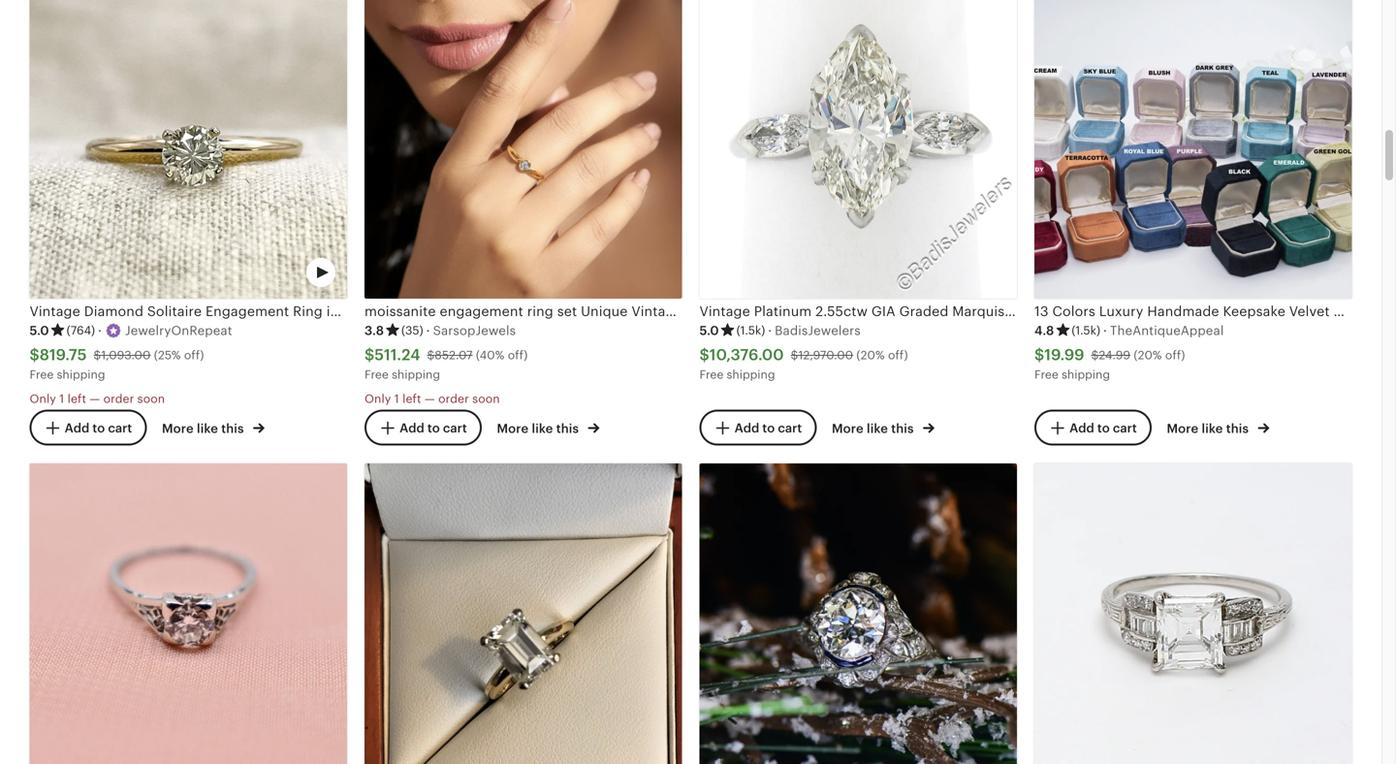 Task type: vqa. For each thing, say whether or not it's contained in the screenshot.
Investors
no



Task type: describe. For each thing, give the bounding box(es) containing it.
like for 819.75
[[197, 422, 218, 436]]

· for 10,376.00
[[768, 324, 772, 338]]

· for 19.99
[[1104, 324, 1107, 338]]

(1.5k) for 10,376.00
[[737, 324, 765, 337]]

— for 819.75
[[90, 392, 100, 405]]

order for 819.75
[[103, 392, 134, 405]]

1 for 819.75
[[59, 392, 64, 405]]

like for 10,376.00
[[867, 422, 888, 436]]

add to cart button for 19.99
[[1035, 410, 1152, 446]]

13 colors luxury handmade keepsake velvet ring box  single slot engagement wedding proposal presentation jewelry ring box image
[[1035, 0, 1352, 298]]

add for 511.24
[[400, 421, 425, 436]]

add to cart for 19.99
[[1070, 421, 1137, 436]]

12,970.00
[[799, 349, 854, 362]]

add to cart button for 511.24
[[365, 410, 482, 446]]

off) for 819.75
[[184, 349, 204, 362]]

only for 511.24
[[365, 392, 391, 405]]

add for 19.99
[[1070, 421, 1095, 436]]

more like this link for 10,376.00
[[832, 418, 935, 438]]

$ 819.75 $ 1,093.00 (25% off) free shipping
[[30, 346, 204, 381]]

(20% for 10,376.00
[[857, 349, 885, 362]]

— for 511.24
[[425, 392, 435, 405]]

more like this link for 511.24
[[497, 418, 600, 438]]

5.0 for 10,376.00
[[700, 324, 719, 338]]

add to cart button for 819.75
[[30, 410, 147, 446]]

4.8
[[1035, 324, 1055, 338]]

soon for 511.24
[[472, 392, 500, 405]]

(35)
[[402, 324, 423, 337]]

free for 19.99
[[1035, 368, 1059, 381]]

19.99
[[1045, 346, 1085, 364]]

more like this link for 19.99
[[1167, 418, 1270, 438]]

order for 511.24
[[438, 392, 469, 405]]

shipping for 10,376.00
[[727, 368, 775, 381]]

add to cart for 511.24
[[400, 421, 467, 436]]

more for 19.99
[[1167, 422, 1199, 436]]

more for 10,376.00
[[832, 422, 864, 436]]

edwardian 2.34ct old european cut diamond with sapphire accents antique platinum engagement ring gia image
[[700, 463, 1017, 764]]

cart for 819.75
[[108, 421, 132, 436]]

(20% for 19.99
[[1134, 349, 1162, 362]]

819.75
[[40, 346, 87, 364]]

more like this for 19.99
[[1167, 422, 1252, 436]]

vintage diamond solitaire engagement ring in 14k gold, vintage jewelry from the 1990s - timeless, sustainable, @jewelryonrepeat image
[[30, 0, 347, 298]]

only 1 left — order soon for 819.75
[[30, 392, 165, 405]]

off) for 19.99
[[1166, 349, 1186, 362]]

to for 511.24
[[428, 421, 440, 436]]

soon for 819.75
[[137, 392, 165, 405]]

1,093.00
[[101, 349, 151, 362]]



Task type: locate. For each thing, give the bounding box(es) containing it.
1 horizontal spatial (1.5k)
[[1072, 324, 1101, 337]]

2 add to cart button from the left
[[365, 410, 482, 446]]

3 shipping from the left
[[727, 368, 775, 381]]

more
[[162, 422, 194, 436], [497, 422, 529, 436], [832, 422, 864, 436], [1167, 422, 1199, 436]]

3 more like this link from the left
[[832, 418, 935, 438]]

2 add to cart from the left
[[400, 421, 467, 436]]

(25%
[[154, 349, 181, 362]]

free down 10,376.00
[[700, 368, 724, 381]]

soon down (40%
[[472, 392, 500, 405]]

shipping inside $ 819.75 $ 1,093.00 (25% off) free shipping
[[57, 368, 105, 381]]

only 1 left — order soon down $ 819.75 $ 1,093.00 (25% off) free shipping
[[30, 392, 165, 405]]

free for 10,376.00
[[700, 368, 724, 381]]

1 add to cart from the left
[[65, 421, 132, 436]]

add to cart button for 10,376.00
[[700, 410, 817, 446]]

2 — from the left
[[425, 392, 435, 405]]

add to cart button down $ 819.75 $ 1,093.00 (25% off) free shipping
[[30, 410, 147, 446]]

4 · from the left
[[1104, 324, 1107, 338]]

2 (20% from the left
[[1134, 349, 1162, 362]]

2 only 1 left — order soon from the left
[[365, 392, 500, 405]]

1 left from the left
[[68, 392, 86, 405]]

4 cart from the left
[[1113, 421, 1137, 436]]

3 free from the left
[[700, 368, 724, 381]]

1 · from the left
[[98, 324, 102, 338]]

1 horizontal spatial only
[[365, 392, 391, 405]]

3 add to cart button from the left
[[700, 410, 817, 446]]

only down 819.75
[[30, 392, 56, 405]]

511.24
[[375, 346, 420, 364]]

0 horizontal spatial only
[[30, 392, 56, 405]]

2.24 carat asscher cut shape d-if diamond platinum art deco ring image
[[1035, 463, 1352, 764]]

2 more like this from the left
[[497, 422, 582, 436]]

free inside $ 19.99 $ 24.99 (20% off) free shipping
[[1035, 368, 1059, 381]]

2 to from the left
[[428, 421, 440, 436]]

2 left from the left
[[403, 392, 421, 405]]

add down $ 511.24 $ 852.07 (40% off) free shipping
[[400, 421, 425, 436]]

0 horizontal spatial left
[[68, 392, 86, 405]]

add
[[65, 421, 89, 436], [400, 421, 425, 436], [735, 421, 760, 436], [1070, 421, 1095, 436]]

this for 511.24
[[556, 422, 579, 436]]

cart down $ 819.75 $ 1,093.00 (25% off) free shipping
[[108, 421, 132, 436]]

1 horizontal spatial 5.0
[[700, 324, 719, 338]]

(40%
[[476, 349, 505, 362]]

like for 19.99
[[1202, 422, 1223, 436]]

add for 819.75
[[65, 421, 89, 436]]

free down 819.75
[[30, 368, 54, 381]]

— down $ 819.75 $ 1,093.00 (25% off) free shipping
[[90, 392, 100, 405]]

more for 819.75
[[162, 422, 194, 436]]

left
[[68, 392, 86, 405], [403, 392, 421, 405]]

4 off) from the left
[[1166, 349, 1186, 362]]

4 add to cart button from the left
[[1035, 410, 1152, 446]]

soon
[[137, 392, 165, 405], [472, 392, 500, 405]]

1 like from the left
[[197, 422, 218, 436]]

1 horizontal spatial order
[[438, 392, 469, 405]]

1 more like this link from the left
[[162, 418, 265, 438]]

off) right (40%
[[508, 349, 528, 362]]

2 more from the left
[[497, 422, 529, 436]]

free inside $ 10,376.00 $ 12,970.00 (20% off) free shipping
[[700, 368, 724, 381]]

this for 19.99
[[1227, 422, 1249, 436]]

1 cart from the left
[[108, 421, 132, 436]]

1 only 1 left — order soon from the left
[[30, 392, 165, 405]]

1 add to cart button from the left
[[30, 410, 147, 446]]

shipping down 10,376.00
[[727, 368, 775, 381]]

1 horizontal spatial —
[[425, 392, 435, 405]]

only 1 left — order soon down $ 511.24 $ 852.07 (40% off) free shipping
[[365, 392, 500, 405]]

off) right 24.99
[[1166, 349, 1186, 362]]

order
[[103, 392, 134, 405], [438, 392, 469, 405]]

left down 819.75
[[68, 392, 86, 405]]

3 add to cart from the left
[[735, 421, 802, 436]]

cart for 19.99
[[1113, 421, 1137, 436]]

1 horizontal spatial (20%
[[1134, 349, 1162, 362]]

$ 10,376.00 $ 12,970.00 (20% off) free shipping
[[700, 346, 908, 381]]

· right (764)
[[98, 324, 102, 338]]

only 1 left — order soon
[[30, 392, 165, 405], [365, 392, 500, 405]]

2 order from the left
[[438, 392, 469, 405]]

3 · from the left
[[768, 324, 772, 338]]

off) inside $ 10,376.00 $ 12,970.00 (20% off) free shipping
[[888, 349, 908, 362]]

3.8
[[365, 324, 384, 338]]

1 add from the left
[[65, 421, 89, 436]]

add to cart down $ 19.99 $ 24.99 (20% off) free shipping
[[1070, 421, 1137, 436]]

add to cart button
[[30, 410, 147, 446], [365, 410, 482, 446], [700, 410, 817, 446], [1035, 410, 1152, 446]]

to for 819.75
[[93, 421, 105, 436]]

only for 819.75
[[30, 392, 56, 405]]

4 like from the left
[[1202, 422, 1223, 436]]

1 (1.5k) from the left
[[737, 324, 765, 337]]

3 to from the left
[[763, 421, 775, 436]]

1
[[59, 392, 64, 405], [394, 392, 399, 405]]

off) inside $ 511.24 $ 852.07 (40% off) free shipping
[[508, 349, 528, 362]]

· up 10,376.00
[[768, 324, 772, 338]]

2 shipping from the left
[[392, 368, 440, 381]]

(1.5k) up 19.99
[[1072, 324, 1101, 337]]

this for 819.75
[[221, 422, 244, 436]]

off) for 511.24
[[508, 349, 528, 362]]

1 horizontal spatial left
[[403, 392, 421, 405]]

(1.5k) up 10,376.00
[[737, 324, 765, 337]]

add to cart down $ 819.75 $ 1,093.00 (25% off) free shipping
[[65, 421, 132, 436]]

like for 511.24
[[532, 422, 553, 436]]

add to cart down $ 511.24 $ 852.07 (40% off) free shipping
[[400, 421, 467, 436]]

4 more from the left
[[1167, 422, 1199, 436]]

free inside $ 511.24 $ 852.07 (40% off) free shipping
[[365, 368, 389, 381]]

1 for 511.24
[[394, 392, 399, 405]]

add to cart button down $ 511.24 $ 852.07 (40% off) free shipping
[[365, 410, 482, 446]]

add down 10,376.00
[[735, 421, 760, 436]]

2 free from the left
[[365, 368, 389, 381]]

off) for 10,376.00
[[888, 349, 908, 362]]

shipping for 19.99
[[1062, 368, 1110, 381]]

0 horizontal spatial order
[[103, 392, 134, 405]]

only 1 left — order soon for 511.24
[[365, 392, 500, 405]]

2 5.0 from the left
[[700, 324, 719, 338]]

to for 10,376.00
[[763, 421, 775, 436]]

moissanite engagement ring set unique vintage rose gold cluster engagement ring art deco ring bridal promise anniversary gift image
[[365, 0, 682, 298]]

cart for 511.24
[[443, 421, 467, 436]]

cart for 10,376.00
[[778, 421, 802, 436]]

4 more like this from the left
[[1167, 422, 1252, 436]]

(20%
[[857, 349, 885, 362], [1134, 349, 1162, 362]]

5.0 up 819.75
[[30, 324, 49, 338]]

1 1 from the left
[[59, 392, 64, 405]]

off) right 12,970.00
[[888, 349, 908, 362]]

2 only from the left
[[365, 392, 391, 405]]

1 down 819.75
[[59, 392, 64, 405]]

0 horizontal spatial (1.5k)
[[737, 324, 765, 337]]

product video element
[[30, 0, 347, 298]]

— down $ 511.24 $ 852.07 (40% off) free shipping
[[425, 392, 435, 405]]

0 horizontal spatial —
[[90, 392, 100, 405]]

2 like from the left
[[532, 422, 553, 436]]

off)
[[184, 349, 204, 362], [508, 349, 528, 362], [888, 349, 908, 362], [1166, 349, 1186, 362]]

5.0 up 10,376.00
[[700, 324, 719, 338]]

shipping down 19.99
[[1062, 368, 1110, 381]]

cart down $ 19.99 $ 24.99 (20% off) free shipping
[[1113, 421, 1137, 436]]

1 (20% from the left
[[857, 349, 885, 362]]

1 — from the left
[[90, 392, 100, 405]]

$
[[30, 346, 40, 364], [365, 346, 375, 364], [700, 346, 710, 364], [1035, 346, 1045, 364], [94, 349, 101, 362], [427, 349, 435, 362], [791, 349, 799, 362], [1092, 349, 1099, 362]]

1 horizontal spatial 1
[[394, 392, 399, 405]]

5.0
[[30, 324, 49, 338], [700, 324, 719, 338]]

1 more like this from the left
[[162, 422, 247, 436]]

3 off) from the left
[[888, 349, 908, 362]]

shipping inside $ 19.99 $ 24.99 (20% off) free shipping
[[1062, 368, 1110, 381]]

more like this link
[[162, 418, 265, 438], [497, 418, 600, 438], [832, 418, 935, 438], [1167, 418, 1270, 438]]

(1.5k) for 19.99
[[1072, 324, 1101, 337]]

3 more from the left
[[832, 422, 864, 436]]

1 5.0 from the left
[[30, 324, 49, 338]]

more for 511.24
[[497, 422, 529, 436]]

0 horizontal spatial 1
[[59, 392, 64, 405]]

shipping inside $ 10,376.00 $ 12,970.00 (20% off) free shipping
[[727, 368, 775, 381]]

4 to from the left
[[1098, 421, 1110, 436]]

1 soon from the left
[[137, 392, 165, 405]]

this
[[221, 422, 244, 436], [556, 422, 579, 436], [891, 422, 914, 436], [1227, 422, 1249, 436]]

(20% inside $ 10,376.00 $ 12,970.00 (20% off) free shipping
[[857, 349, 885, 362]]

order down $ 819.75 $ 1,093.00 (25% off) free shipping
[[103, 392, 134, 405]]

add to cart for 819.75
[[65, 421, 132, 436]]

4 add to cart from the left
[[1070, 421, 1137, 436]]

vintage platinum 2.55ctw gia graded marquise cut diamond w/ marquise diamonds sides engagement ring in  excellent condition! image
[[700, 0, 1017, 298]]

3 like from the left
[[867, 422, 888, 436]]

shipping for 819.75
[[57, 368, 105, 381]]

(764)
[[67, 324, 95, 337]]

add to cart button down $ 19.99 $ 24.99 (20% off) free shipping
[[1035, 410, 1152, 446]]

24.99
[[1099, 349, 1131, 362]]

free down the 511.24
[[365, 368, 389, 381]]

0 horizontal spatial 5.0
[[30, 324, 49, 338]]

(1.5k)
[[737, 324, 765, 337], [1072, 324, 1101, 337]]

4 add from the left
[[1070, 421, 1095, 436]]

to
[[93, 421, 105, 436], [428, 421, 440, 436], [763, 421, 775, 436], [1098, 421, 1110, 436]]

1 only from the left
[[30, 392, 56, 405]]

free
[[30, 368, 54, 381], [365, 368, 389, 381], [700, 368, 724, 381], [1035, 368, 1059, 381]]

to down $ 19.99 $ 24.99 (20% off) free shipping
[[1098, 421, 1110, 436]]

add for 10,376.00
[[735, 421, 760, 436]]

to down $ 10,376.00 $ 12,970.00 (20% off) free shipping at the top of the page
[[763, 421, 775, 436]]

4 free from the left
[[1035, 368, 1059, 381]]

$ 19.99 $ 24.99 (20% off) free shipping
[[1035, 346, 1186, 381]]

more like this for 511.24
[[497, 422, 582, 436]]

—
[[90, 392, 100, 405], [425, 392, 435, 405]]

cart
[[108, 421, 132, 436], [443, 421, 467, 436], [778, 421, 802, 436], [1113, 421, 1137, 436]]

shipping for 511.24
[[392, 368, 440, 381]]

more like this link for 819.75
[[162, 418, 265, 438]]

off) inside $ 19.99 $ 24.99 (20% off) free shipping
[[1166, 349, 1186, 362]]

free inside $ 819.75 $ 1,093.00 (25% off) free shipping
[[30, 368, 54, 381]]

add down $ 19.99 $ 24.99 (20% off) free shipping
[[1070, 421, 1095, 436]]

1 to from the left
[[93, 421, 105, 436]]

order down $ 511.24 $ 852.07 (40% off) free shipping
[[438, 392, 469, 405]]

2 (1.5k) from the left
[[1072, 324, 1101, 337]]

3 this from the left
[[891, 422, 914, 436]]

free down 19.99
[[1035, 368, 1059, 381]]

more like this
[[162, 422, 247, 436], [497, 422, 582, 436], [832, 422, 917, 436], [1167, 422, 1252, 436]]

left for 819.75
[[68, 392, 86, 405]]

4 shipping from the left
[[1062, 368, 1110, 381]]

10,376.00
[[710, 346, 784, 364]]

5.0 for 819.75
[[30, 324, 49, 338]]

more like this for 819.75
[[162, 422, 247, 436]]

0 horizontal spatial only 1 left — order soon
[[30, 392, 165, 405]]

(20% right 12,970.00
[[857, 349, 885, 362]]

to down $ 819.75 $ 1,093.00 (25% off) free shipping
[[93, 421, 105, 436]]

0 horizontal spatial (20%
[[857, 349, 885, 362]]

only
[[30, 392, 56, 405], [365, 392, 391, 405]]

off) inside $ 819.75 $ 1,093.00 (25% off) free shipping
[[184, 349, 204, 362]]

1 more from the left
[[162, 422, 194, 436]]

this for 10,376.00
[[891, 422, 914, 436]]

add to cart
[[65, 421, 132, 436], [400, 421, 467, 436], [735, 421, 802, 436], [1070, 421, 1137, 436]]

· right (35)
[[426, 324, 430, 338]]

add to cart for 10,376.00
[[735, 421, 802, 436]]

off) right (25%
[[184, 349, 204, 362]]

2 1 from the left
[[394, 392, 399, 405]]

2 add from the left
[[400, 421, 425, 436]]

1 horizontal spatial soon
[[472, 392, 500, 405]]

3 cart from the left
[[778, 421, 802, 436]]

2 · from the left
[[426, 324, 430, 338]]

1 order from the left
[[103, 392, 134, 405]]

add to cart button down 10,376.00
[[700, 410, 817, 446]]

2 soon from the left
[[472, 392, 500, 405]]

emerald cut 3 carat diamond engagement ring image
[[365, 463, 682, 764]]

left down the 511.24
[[403, 392, 421, 405]]

1 horizontal spatial only 1 left — order soon
[[365, 392, 500, 405]]

4 this from the left
[[1227, 422, 1249, 436]]

shipping down 819.75
[[57, 368, 105, 381]]

(20% right 24.99
[[1134, 349, 1162, 362]]

left for 511.24
[[403, 392, 421, 405]]

· for 511.24
[[426, 324, 430, 338]]

free for 511.24
[[365, 368, 389, 381]]

vintage 18k white gold art deco old european cut diamond engagement ring image
[[30, 463, 347, 764]]

2 more like this link from the left
[[497, 418, 600, 438]]

1 shipping from the left
[[57, 368, 105, 381]]

2 off) from the left
[[508, 349, 528, 362]]

more like this for 10,376.00
[[832, 422, 917, 436]]

to down $ 511.24 $ 852.07 (40% off) free shipping
[[428, 421, 440, 436]]

cart down $ 10,376.00 $ 12,970.00 (20% off) free shipping at the top of the page
[[778, 421, 802, 436]]

free for 819.75
[[30, 368, 54, 381]]

3 more like this from the left
[[832, 422, 917, 436]]

2 cart from the left
[[443, 421, 467, 436]]

4 more like this link from the left
[[1167, 418, 1270, 438]]

$ 511.24 $ 852.07 (40% off) free shipping
[[365, 346, 528, 381]]

· up 24.99
[[1104, 324, 1107, 338]]

to for 19.99
[[1098, 421, 1110, 436]]

1 off) from the left
[[184, 349, 204, 362]]

·
[[98, 324, 102, 338], [426, 324, 430, 338], [768, 324, 772, 338], [1104, 324, 1107, 338]]

cart down $ 511.24 $ 852.07 (40% off) free shipping
[[443, 421, 467, 436]]

only down the 511.24
[[365, 392, 391, 405]]

soon down (25%
[[137, 392, 165, 405]]

shipping
[[57, 368, 105, 381], [392, 368, 440, 381], [727, 368, 775, 381], [1062, 368, 1110, 381]]

1 down the 511.24
[[394, 392, 399, 405]]

2 this from the left
[[556, 422, 579, 436]]

like
[[197, 422, 218, 436], [532, 422, 553, 436], [867, 422, 888, 436], [1202, 422, 1223, 436]]

add down 819.75
[[65, 421, 89, 436]]

3 add from the left
[[735, 421, 760, 436]]

shipping inside $ 511.24 $ 852.07 (40% off) free shipping
[[392, 368, 440, 381]]

shipping down the 511.24
[[392, 368, 440, 381]]

(20% inside $ 19.99 $ 24.99 (20% off) free shipping
[[1134, 349, 1162, 362]]

1 free from the left
[[30, 368, 54, 381]]

add to cart down $ 10,376.00 $ 12,970.00 (20% off) free shipping at the top of the page
[[735, 421, 802, 436]]

1 this from the left
[[221, 422, 244, 436]]

0 horizontal spatial soon
[[137, 392, 165, 405]]

852.07
[[435, 349, 473, 362]]



